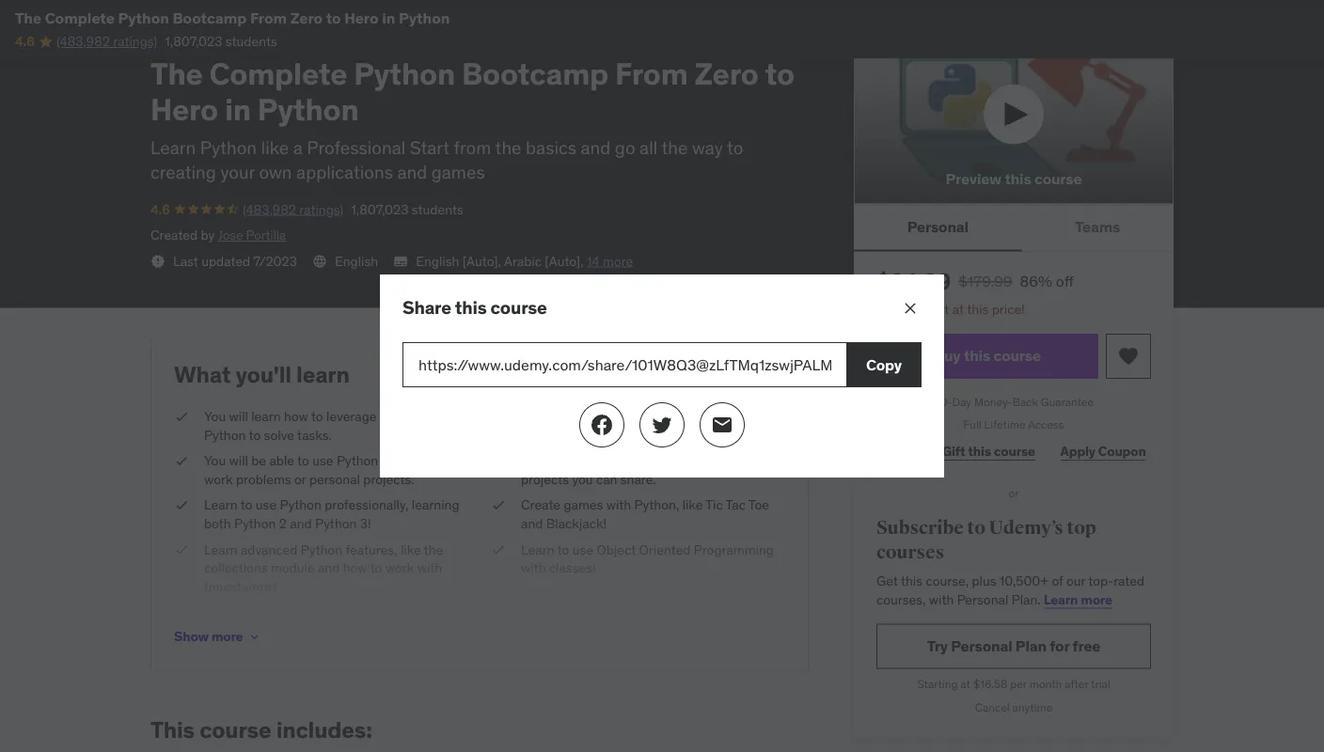 Task type: vqa. For each thing, say whether or not it's contained in the screenshot.
11
no



Task type: describe. For each thing, give the bounding box(es) containing it.
closed captions image
[[393, 254, 408, 269]]

1 vertical spatial 4.6
[[151, 201, 170, 218]]

copy button
[[847, 342, 922, 388]]

access
[[1028, 418, 1064, 432]]

bootcamp for the complete python bootcamp from zero to hero in python learn python like a professional  start from the basics and go all the way to creating your own applications and games
[[462, 54, 609, 92]]

course for preview this course
[[1035, 169, 1082, 189]]

games inside "the complete python bootcamp from zero to hero in python learn python like a professional  start from the basics and go all the way to creating your own applications and games"
[[432, 161, 485, 184]]

work inside learn advanced python features, like the collections module and how to work with timestamps!
[[386, 560, 414, 577]]

of for you
[[672, 453, 684, 470]]

you will create a portfolio of python based projects you can share.
[[521, 453, 768, 488]]

course for gift this course
[[994, 443, 1036, 460]]

xsmall image inside show more button
[[247, 630, 262, 645]]

work inside 'you will be able to use python for your own work problems or personal projects.'
[[204, 471, 233, 488]]

programming languages
[[255, 24, 409, 40]]

languages
[[342, 24, 409, 40]]

and inside you will build games and programs that use python libraries.
[[643, 408, 665, 425]]

leverage
[[327, 408, 377, 425]]

share
[[403, 296, 451, 319]]

buy this course
[[934, 346, 1041, 366]]

0 horizontal spatial 1,807,023
[[165, 33, 222, 50]]

preview this course
[[946, 169, 1082, 189]]

personal
[[309, 471, 360, 488]]

top-
[[1089, 573, 1114, 590]]

10,500+
[[1000, 573, 1049, 590]]

close modal image
[[901, 299, 920, 318]]

udemy's
[[989, 517, 1064, 540]]

day
[[905, 301, 927, 318]]

free
[[1073, 637, 1101, 656]]

with inside learn to use object oriented programming with classes!
[[521, 560, 546, 577]]

in for the complete python bootcamp from zero to hero in python
[[382, 8, 395, 27]]

python inside learn advanced python features, like the collections module and how to work with timestamps!
[[301, 541, 343, 558]]

you for you will be able to use python for your own work problems or personal projects.
[[204, 453, 226, 470]]

86%
[[1020, 272, 1053, 291]]

of inside you will learn how to leverage the power of python to solve tasks.
[[442, 408, 453, 425]]

anytime
[[1013, 701, 1053, 716]]

learn advanced python features, like the collections module and how to work with timestamps!
[[204, 541, 443, 595]]

english [auto], arabic [auto] , 14 more
[[416, 253, 633, 270]]

personal inside personal button
[[908, 217, 969, 236]]

create
[[521, 497, 561, 514]]

use inside learn to use object oriented programming with classes!
[[573, 541, 594, 558]]

starting at $16.58 per month after trial cancel anytime
[[918, 678, 1111, 716]]

applications
[[296, 161, 393, 184]]

will for learn
[[229, 408, 248, 425]]

1 vertical spatial for
[[1050, 637, 1070, 656]]

from for the complete python bootcamp from zero to hero in python learn python like a professional  start from the basics and go all the way to creating your own applications and games
[[615, 54, 688, 92]]

learn to use python professionally, learning both python 2 and python 3!
[[204, 497, 460, 532]]

0 vertical spatial xsmall image
[[151, 254, 166, 269]]

course language image
[[312, 254, 327, 269]]

be
[[251, 453, 266, 470]]

3 medium image from the left
[[711, 414, 734, 437]]

apply coupon button
[[1056, 433, 1152, 471]]

teams button
[[1022, 204, 1174, 250]]

you'll
[[236, 361, 292, 389]]

python inside you will learn how to leverage the power of python to solve tasks.
[[204, 427, 246, 444]]

share this course dialog
[[380, 275, 945, 478]]

0 vertical spatial programming
[[255, 24, 339, 40]]

python link
[[431, 21, 475, 44]]

show more
[[174, 628, 243, 645]]

to inside learn to use python professionally, learning both python 2 and python 3!
[[241, 497, 253, 514]]

what
[[174, 361, 231, 389]]

programming inside learn to use object oriented programming with classes!
[[694, 541, 774, 558]]

classes!
[[549, 560, 596, 577]]

learn for will
[[251, 408, 281, 425]]

1 vertical spatial students
[[412, 201, 464, 218]]

you
[[572, 471, 593, 488]]

with inside get this course, plus 10,500+ of our top-rated courses, with personal plan.
[[929, 591, 954, 608]]

full
[[964, 418, 982, 432]]

advanced
[[241, 541, 298, 558]]

1 medium image from the left
[[591, 414, 613, 437]]

apply
[[1061, 443, 1096, 460]]

learn for you'll
[[296, 361, 350, 389]]

apply coupon
[[1061, 443, 1147, 460]]

0 vertical spatial at
[[953, 301, 964, 318]]

the inside you will learn how to leverage the power of python to solve tasks.
[[380, 408, 399, 425]]

2 medium image from the left
[[651, 414, 674, 437]]

preview this course button
[[854, 24, 1174, 204]]

,
[[581, 253, 584, 270]]

how inside you will learn how to leverage the power of python to solve tasks.
[[284, 408, 308, 425]]

learn more link
[[1044, 591, 1113, 608]]

30-
[[934, 395, 953, 409]]

projects
[[521, 471, 569, 488]]

1 day left at this price!
[[896, 301, 1025, 318]]

get this course, plus 10,500+ of our top-rated courses, with personal plan.
[[877, 573, 1145, 608]]

learn for collections
[[204, 541, 238, 558]]

price!
[[992, 301, 1025, 318]]

like for learn advanced python features, like the collections module and how to work with timestamps!
[[401, 541, 421, 558]]

create games with python, like tic tac toe and blackjack!
[[521, 497, 770, 532]]

can
[[596, 471, 618, 488]]

portfolio
[[619, 453, 669, 470]]

from for the complete python bootcamp from zero to hero in python
[[250, 8, 287, 27]]

learn more
[[1044, 591, 1113, 608]]

your inside 'you will be able to use python for your own work problems or personal projects.'
[[401, 453, 426, 470]]

that
[[728, 408, 751, 425]]

plan
[[1016, 637, 1047, 656]]

includes:
[[276, 716, 372, 745]]

module
[[271, 560, 315, 577]]

in for the complete python bootcamp from zero to hero in python learn python like a professional  start from the basics and go all the way to creating your own applications and games
[[225, 91, 251, 128]]

problems
[[236, 471, 291, 488]]

preview
[[946, 169, 1002, 189]]

course for share this course
[[491, 296, 547, 319]]

games inside the create games with python, like tic tac toe and blackjack!
[[564, 497, 603, 514]]

games inside you will build games and programs that use python libraries.
[[601, 408, 640, 425]]

xsmall image for learn to use object oriented programming with classes!
[[491, 541, 506, 559]]

like for create games with python, like tic tac toe and blackjack!
[[683, 497, 703, 514]]

will for build
[[546, 408, 565, 425]]

last
[[173, 253, 198, 270]]

you for you will create a portfolio of python based projects you can share.
[[521, 453, 543, 470]]

what you'll learn
[[174, 361, 350, 389]]

tab list containing personal
[[854, 204, 1174, 251]]

python inside you will create a portfolio of python based projects you can share.
[[687, 453, 729, 470]]

creating
[[151, 161, 216, 184]]

1 horizontal spatial 1,807,023 students
[[351, 201, 464, 218]]

to inside learn advanced python features, like the collections module and how to work with timestamps!
[[370, 560, 382, 577]]

learn for both
[[204, 497, 238, 514]]

0 horizontal spatial students
[[226, 33, 277, 50]]

show
[[174, 628, 209, 645]]

try
[[927, 637, 948, 656]]

for inside 'you will be able to use python for your own work problems or personal projects.'
[[382, 453, 398, 470]]

1 horizontal spatial or
[[1009, 486, 1019, 501]]

the right all
[[662, 136, 688, 159]]

per
[[1011, 678, 1027, 692]]

the complete python bootcamp from zero to hero in python
[[15, 8, 450, 27]]

learning
[[412, 497, 460, 514]]

to inside subscribe to udemy's top courses
[[967, 517, 986, 540]]

xsmall image for you will learn how to leverage the power of python to solve tasks.
[[174, 408, 189, 426]]

courses
[[877, 541, 945, 564]]

xsmall image for create games with python, like tic tac toe and blackjack!
[[491, 497, 506, 515]]

1 horizontal spatial 1,807,023
[[351, 201, 409, 218]]

object
[[597, 541, 636, 558]]

get
[[877, 573, 898, 590]]

day
[[953, 395, 972, 409]]

1 vertical spatial ratings)
[[299, 201, 344, 218]]

of for get
[[1052, 573, 1064, 590]]

and left the go
[[581, 136, 611, 159]]

$16.58
[[974, 678, 1008, 692]]

and down start
[[398, 161, 427, 184]]

by
[[201, 227, 215, 244]]

add to wishlist image
[[1118, 345, 1140, 368]]

try personal plan for free
[[927, 637, 1101, 656]]

will for create
[[546, 453, 565, 470]]

to inside 'you will be able to use python for your own work problems or personal projects.'
[[297, 453, 309, 470]]

the right from
[[495, 136, 522, 159]]

will for be
[[229, 453, 248, 470]]

english for english [auto], arabic [auto] , 14 more
[[416, 253, 459, 270]]

based
[[732, 453, 768, 470]]

hero for the complete python bootcamp from zero to hero in python
[[344, 8, 379, 27]]

and inside the create games with python, like tic tac toe and blackjack!
[[521, 515, 543, 532]]

python inside you will build games and programs that use python libraries.
[[521, 427, 563, 444]]

own inside "the complete python bootcamp from zero to hero in python learn python like a professional  start from the basics and go all the way to creating your own applications and games"
[[259, 161, 292, 184]]

able
[[269, 453, 294, 470]]

toe
[[749, 497, 770, 514]]

[auto]
[[545, 253, 581, 270]]

14 more button
[[587, 252, 633, 271]]

1 horizontal spatial more
[[603, 253, 633, 270]]

1 horizontal spatial (483,982 ratings)
[[243, 201, 344, 218]]

hero for the complete python bootcamp from zero to hero in python learn python like a professional  start from the basics and go all the way to creating your own applications and games
[[151, 91, 218, 128]]

gift
[[943, 443, 966, 460]]



Task type: locate. For each thing, give the bounding box(es) containing it.
zero inside "the complete python bootcamp from zero to hero in python learn python like a professional  start from the basics and go all the way to creating your own applications and games"
[[695, 54, 759, 92]]

plan.
[[1012, 591, 1041, 608]]

to inside learn to use object oriented programming with classes!
[[558, 541, 570, 558]]

use
[[755, 408, 775, 425], [313, 453, 334, 470], [256, 497, 277, 514], [573, 541, 594, 558]]

30-day money-back guarantee full lifetime access
[[934, 395, 1094, 432]]

learn inside learn to use python professionally, learning both python 2 and python 3!
[[204, 497, 238, 514]]

you inside you will learn how to leverage the power of python to solve tasks.
[[204, 408, 226, 425]]

and right the 2
[[290, 515, 312, 532]]

work down features,
[[386, 560, 414, 577]]

1 vertical spatial xsmall image
[[247, 630, 262, 645]]

with inside the create games with python, like tic tac toe and blackjack!
[[607, 497, 631, 514]]

hero inside "the complete python bootcamp from zero to hero in python learn python like a professional  start from the basics and go all the way to creating your own applications and games"
[[151, 91, 218, 128]]

none text field inside share this course dialog
[[403, 342, 847, 388]]

use inside learn to use python professionally, learning both python 2 and python 3!
[[256, 497, 277, 514]]

learn inside learn to use object oriented programming with classes!
[[521, 541, 555, 558]]

last updated 7/2023
[[173, 253, 297, 270]]

2 vertical spatial games
[[564, 497, 603, 514]]

money-
[[975, 395, 1013, 409]]

1 horizontal spatial (483,982
[[243, 201, 296, 218]]

you left be
[[204, 453, 226, 470]]

all
[[640, 136, 658, 159]]

[auto], arabic
[[463, 253, 542, 270]]

at inside starting at $16.58 per month after trial cancel anytime
[[961, 678, 971, 692]]

or up 'udemy's' at the bottom right of page
[[1009, 486, 1019, 501]]

1 horizontal spatial ratings)
[[299, 201, 344, 218]]

1 vertical spatial hero
[[151, 91, 218, 128]]

0 vertical spatial work
[[204, 471, 233, 488]]

xsmall image
[[236, 25, 251, 40], [413, 25, 428, 40], [174, 408, 189, 426], [174, 452, 189, 471], [174, 497, 189, 515], [491, 497, 506, 515], [174, 541, 189, 559], [491, 541, 506, 559]]

use right that
[[755, 408, 775, 425]]

you up projects
[[521, 453, 543, 470]]

0 horizontal spatial bootcamp
[[173, 8, 247, 27]]

1 vertical spatial of
[[672, 453, 684, 470]]

0 vertical spatial games
[[432, 161, 485, 184]]

learn up classes!
[[521, 541, 555, 558]]

from inside "the complete python bootcamp from zero to hero in python learn python like a professional  start from the basics and go all the way to creating your own applications and games"
[[615, 54, 688, 92]]

from up all
[[615, 54, 688, 92]]

1 horizontal spatial the
[[151, 54, 203, 92]]

0 horizontal spatial or
[[294, 471, 306, 488]]

will left be
[[229, 453, 248, 470]]

personal button
[[854, 204, 1022, 250]]

this inside share this course dialog
[[455, 296, 487, 319]]

xsmall image for learn advanced python features, like the collections module and how to work with timestamps!
[[174, 541, 189, 559]]

use inside you will build games and programs that use python libraries.
[[755, 408, 775, 425]]

this right share
[[455, 296, 487, 319]]

course for buy this course
[[994, 346, 1041, 366]]

zero for the complete python bootcamp from zero to hero in python
[[290, 8, 323, 27]]

your inside "the complete python bootcamp from zero to hero in python learn python like a professional  start from the basics and go all the way to creating your own applications and games"
[[221, 161, 255, 184]]

with left classes!
[[521, 560, 546, 577]]

or inside 'you will be able to use python for your own work problems or personal projects.'
[[294, 471, 306, 488]]

more for learn more
[[1081, 591, 1113, 608]]

hero left python link
[[344, 8, 379, 27]]

1 vertical spatial a
[[609, 453, 616, 470]]

0 vertical spatial the
[[15, 8, 41, 27]]

this
[[151, 716, 195, 745]]

more right "14"
[[603, 253, 633, 270]]

and left programs
[[643, 408, 665, 425]]

english right course language icon
[[335, 253, 378, 270]]

your up projects.
[[401, 453, 426, 470]]

and inside learn advanced python features, like the collections module and how to work with timestamps!
[[318, 560, 340, 577]]

python inside 'you will be able to use python for your own work problems or personal projects.'
[[337, 453, 378, 470]]

students down start
[[412, 201, 464, 218]]

python
[[118, 8, 169, 27], [399, 8, 450, 27], [431, 24, 475, 40], [354, 54, 455, 92], [258, 91, 359, 128], [200, 136, 257, 159], [204, 427, 246, 444], [521, 427, 563, 444], [337, 453, 378, 470], [687, 453, 729, 470], [280, 497, 322, 514], [234, 515, 276, 532], [315, 515, 357, 532], [301, 541, 343, 558]]

of left our on the bottom right of the page
[[1052, 573, 1064, 590]]

blackjack!
[[546, 515, 607, 532]]

collections
[[204, 560, 268, 577]]

gift this course
[[943, 443, 1036, 460]]

with inside learn advanced python features, like the collections module and how to work with timestamps!
[[418, 560, 442, 577]]

medium image up based
[[711, 414, 734, 437]]

programming down tac
[[694, 541, 774, 558]]

for up projects.
[[382, 453, 398, 470]]

1 vertical spatial 1,807,023
[[351, 201, 409, 218]]

0 vertical spatial hero
[[344, 8, 379, 27]]

will inside you will create a portfolio of python based projects you can share.
[[546, 453, 565, 470]]

learn up solve
[[251, 408, 281, 425]]

0 horizontal spatial your
[[221, 161, 255, 184]]

use up classes!
[[573, 541, 594, 558]]

2 horizontal spatial like
[[683, 497, 703, 514]]

xsmall image left last
[[151, 254, 166, 269]]

1 vertical spatial more
[[1081, 591, 1113, 608]]

0 vertical spatial 4.6
[[15, 33, 34, 50]]

will up projects
[[546, 453, 565, 470]]

like inside learn advanced python features, like the collections module and how to work with timestamps!
[[401, 541, 421, 558]]

1 horizontal spatial medium image
[[651, 414, 674, 437]]

1 vertical spatial from
[[615, 54, 688, 92]]

for left free
[[1050, 637, 1070, 656]]

this for get
[[901, 573, 923, 590]]

and inside learn to use python professionally, learning both python 2 and python 3!
[[290, 515, 312, 532]]

complete for the complete python bootcamp from zero to hero in python
[[45, 8, 115, 27]]

2 vertical spatial like
[[401, 541, 421, 558]]

top
[[1067, 517, 1097, 540]]

this inside gift this course link
[[968, 443, 992, 460]]

course down english [auto], arabic [auto] , 14 more
[[491, 296, 547, 319]]

$24.99 $179.99 86% off
[[877, 267, 1074, 296]]

will inside you will build games and programs that use python libraries.
[[546, 408, 565, 425]]

1 vertical spatial own
[[429, 453, 454, 470]]

1 horizontal spatial how
[[343, 560, 367, 577]]

programs
[[668, 408, 725, 425]]

0 vertical spatial own
[[259, 161, 292, 184]]

and down create
[[521, 515, 543, 532]]

in down development link on the left
[[225, 91, 251, 128]]

course right the this
[[200, 716, 271, 745]]

learn inside learn advanced python features, like the collections module and how to work with timestamps!
[[204, 541, 238, 558]]

the for the complete python bootcamp from zero to hero in python learn python like a professional  start from the basics and go all the way to creating your own applications and games
[[151, 54, 203, 92]]

1
[[896, 301, 902, 318]]

your right creating
[[221, 161, 255, 184]]

this for buy
[[964, 346, 991, 366]]

1 horizontal spatial in
[[382, 8, 395, 27]]

0 horizontal spatial ratings)
[[113, 33, 157, 50]]

tab list
[[854, 204, 1174, 251]]

a inside "the complete python bootcamp from zero to hero in python learn python like a professional  start from the basics and go all the way to creating your own applications and games"
[[293, 136, 303, 159]]

0 vertical spatial in
[[382, 8, 395, 27]]

buy
[[934, 346, 961, 366]]

this for share
[[455, 296, 487, 319]]

from right development
[[250, 8, 287, 27]]

of inside get this course, plus 10,500+ of our top-rated courses, with personal plan.
[[1052, 573, 1064, 590]]

our
[[1067, 573, 1086, 590]]

14
[[587, 253, 600, 270]]

students down the complete python bootcamp from zero to hero in python
[[226, 33, 277, 50]]

professionally,
[[325, 497, 409, 514]]

0 horizontal spatial for
[[382, 453, 398, 470]]

you inside you will create a portfolio of python based projects you can share.
[[521, 453, 543, 470]]

1 horizontal spatial learn
[[296, 361, 350, 389]]

1 horizontal spatial your
[[401, 453, 426, 470]]

0 horizontal spatial xsmall image
[[151, 254, 166, 269]]

development link
[[151, 21, 232, 44]]

basics
[[526, 136, 577, 159]]

0 horizontal spatial hero
[[151, 91, 218, 128]]

you left 'build'
[[521, 408, 543, 425]]

this course includes:
[[151, 716, 372, 745]]

3!
[[360, 515, 371, 532]]

of inside you will create a portfolio of python based projects you can share.
[[672, 453, 684, 470]]

0 horizontal spatial of
[[442, 408, 453, 425]]

will inside 'you will be able to use python for your own work problems or personal projects.'
[[229, 453, 248, 470]]

how down features,
[[343, 560, 367, 577]]

2 horizontal spatial medium image
[[711, 414, 734, 437]]

0 vertical spatial ratings)
[[113, 33, 157, 50]]

personal inside get this course, plus 10,500+ of our top-rated courses, with personal plan.
[[957, 591, 1009, 608]]

subscribe
[[877, 517, 964, 540]]

start
[[410, 136, 450, 159]]

2 horizontal spatial more
[[1081, 591, 1113, 608]]

bootcamp for the complete python bootcamp from zero to hero in python
[[173, 8, 247, 27]]

0 vertical spatial learn
[[296, 361, 350, 389]]

1 vertical spatial the
[[151, 54, 203, 92]]

more
[[603, 253, 633, 270], [1081, 591, 1113, 608], [211, 628, 243, 645]]

1,807,023 down the complete python bootcamp from zero to hero in python
[[165, 33, 222, 50]]

this inside get this course, plus 10,500+ of our top-rated courses, with personal plan.
[[901, 573, 923, 590]]

2 horizontal spatial of
[[1052, 573, 1064, 590]]

zero up way in the right of the page
[[695, 54, 759, 92]]

build
[[568, 408, 597, 425]]

learn inside you will learn how to leverage the power of python to solve tasks.
[[251, 408, 281, 425]]

games down from
[[432, 161, 485, 184]]

1,807,023 students up closed captions "icon"
[[351, 201, 464, 218]]

like left professional
[[261, 136, 289, 159]]

0 horizontal spatial zero
[[290, 8, 323, 27]]

plus
[[972, 573, 997, 590]]

hero up creating
[[151, 91, 218, 128]]

left
[[930, 301, 950, 318]]

1 vertical spatial games
[[601, 408, 640, 425]]

copy
[[866, 355, 902, 374]]

0 vertical spatial how
[[284, 408, 308, 425]]

medium image up 'create'
[[591, 414, 613, 437]]

libraries.
[[566, 427, 616, 444]]

share.
[[621, 471, 656, 488]]

use inside 'you will be able to use python for your own work problems or personal projects.'
[[313, 453, 334, 470]]

programming left languages
[[255, 24, 339, 40]]

you inside you will build games and programs that use python libraries.
[[521, 408, 543, 425]]

learn up leverage
[[296, 361, 350, 389]]

in left python link
[[382, 8, 395, 27]]

1,807,023 students down the complete python bootcamp from zero to hero in python
[[165, 33, 277, 50]]

with down learning
[[418, 560, 442, 577]]

1 english from the left
[[335, 253, 378, 270]]

like inside the create games with python, like tic tac toe and blackjack!
[[683, 497, 703, 514]]

0 vertical spatial zero
[[290, 8, 323, 27]]

the inside learn advanced python features, like the collections module and how to work with timestamps!
[[424, 541, 443, 558]]

0 horizontal spatial (483,982 ratings)
[[56, 33, 157, 50]]

2 english from the left
[[416, 253, 459, 270]]

learn for with
[[521, 541, 555, 558]]

1 vertical spatial bootcamp
[[462, 54, 609, 92]]

english for english
[[335, 253, 378, 270]]

features,
[[346, 541, 398, 558]]

professional
[[307, 136, 406, 159]]

a up can
[[609, 453, 616, 470]]

updated
[[202, 253, 250, 270]]

english right closed captions "icon"
[[416, 253, 459, 270]]

None text field
[[403, 342, 847, 388]]

1 vertical spatial how
[[343, 560, 367, 577]]

you for you will learn how to leverage the power of python to solve tasks.
[[204, 408, 226, 425]]

way
[[692, 136, 723, 159]]

(483,982
[[56, 33, 110, 50], [243, 201, 296, 218]]

1 vertical spatial learn
[[251, 408, 281, 425]]

of right portfolio
[[672, 453, 684, 470]]

this inside preview this course button
[[1005, 169, 1032, 189]]

0 horizontal spatial 1,807,023 students
[[165, 33, 277, 50]]

personal up $16.58
[[951, 637, 1013, 656]]

1 vertical spatial (483,982
[[243, 201, 296, 218]]

of right power
[[442, 408, 453, 425]]

0 vertical spatial bootcamp
[[173, 8, 247, 27]]

zero for the complete python bootcamp from zero to hero in python learn python like a professional  start from the basics and go all the way to creating your own applications and games
[[695, 54, 759, 92]]

you for you will build games and programs that use python libraries.
[[521, 408, 543, 425]]

this for preview
[[1005, 169, 1032, 189]]

learn
[[151, 136, 196, 159], [204, 497, 238, 514], [204, 541, 238, 558], [521, 541, 555, 558], [1044, 591, 1078, 608]]

course,
[[926, 573, 969, 590]]

$24.99
[[877, 267, 951, 296]]

this
[[1005, 169, 1032, 189], [455, 296, 487, 319], [967, 301, 989, 318], [964, 346, 991, 366], [968, 443, 992, 460], [901, 573, 923, 590]]

1 horizontal spatial bootcamp
[[462, 54, 609, 92]]

like right features,
[[401, 541, 421, 558]]

0 horizontal spatial english
[[335, 253, 378, 270]]

how inside learn advanced python features, like the collections module and how to work with timestamps!
[[343, 560, 367, 577]]

portilla
[[246, 227, 286, 244]]

medium image
[[591, 414, 613, 437], [651, 414, 674, 437], [711, 414, 734, 437]]

the for the complete python bootcamp from zero to hero in python
[[15, 8, 41, 27]]

your
[[221, 161, 255, 184], [401, 453, 426, 470]]

more down top-
[[1081, 591, 1113, 608]]

learn up collections
[[204, 541, 238, 558]]

tac
[[726, 497, 746, 514]]

this right gift
[[968, 443, 992, 460]]

python,
[[635, 497, 680, 514]]

try personal plan for free link
[[877, 624, 1152, 670]]

more for show more
[[211, 628, 243, 645]]

with down can
[[607, 497, 631, 514]]

with down course,
[[929, 591, 954, 608]]

0 horizontal spatial programming
[[255, 24, 339, 40]]

or left personal
[[294, 471, 306, 488]]

this inside buy this course button
[[964, 346, 991, 366]]

gift this course link
[[938, 433, 1041, 471]]

1 vertical spatial at
[[961, 678, 971, 692]]

created by jose portilla
[[151, 227, 286, 244]]

personal down plus
[[957, 591, 1009, 608]]

0 horizontal spatial own
[[259, 161, 292, 184]]

this down $24.99 $179.99 86% off
[[967, 301, 989, 318]]

work
[[204, 471, 233, 488], [386, 560, 414, 577]]

more inside button
[[211, 628, 243, 645]]

own up learning
[[429, 453, 454, 470]]

use up personal
[[313, 453, 334, 470]]

course up back
[[994, 346, 1041, 366]]

at right left
[[953, 301, 964, 318]]

own up portilla
[[259, 161, 292, 184]]

games up libraries.
[[601, 408, 640, 425]]

0 vertical spatial of
[[442, 408, 453, 425]]

0 vertical spatial 1,807,023 students
[[165, 33, 277, 50]]

bootcamp inside "the complete python bootcamp from zero to hero in python learn python like a professional  start from the basics and go all the way to creating your own applications and games"
[[462, 54, 609, 92]]

timestamps!
[[204, 578, 277, 595]]

a inside you will create a portfolio of python based projects you can share.
[[609, 453, 616, 470]]

jose portilla link
[[218, 227, 286, 244]]

1 horizontal spatial complete
[[209, 54, 347, 92]]

course up teams
[[1035, 169, 1082, 189]]

use down problems
[[256, 497, 277, 514]]

medium image up portfolio
[[651, 414, 674, 437]]

programming languages link
[[255, 21, 409, 44]]

0 horizontal spatial medium image
[[591, 414, 613, 437]]

own inside 'you will be able to use python for your own work problems or personal projects.'
[[429, 453, 454, 470]]

0 vertical spatial for
[[382, 453, 398, 470]]

learn up creating
[[151, 136, 196, 159]]

learn up both
[[204, 497, 238, 514]]

1 horizontal spatial work
[[386, 560, 414, 577]]

you inside 'you will be able to use python for your own work problems or personal projects.'
[[204, 453, 226, 470]]

1,807,023 down applications
[[351, 201, 409, 218]]

1 horizontal spatial like
[[401, 541, 421, 558]]

2 vertical spatial personal
[[951, 637, 1013, 656]]

and right module
[[318, 560, 340, 577]]

create
[[568, 453, 606, 470]]

cancel
[[975, 701, 1010, 716]]

$179.99
[[959, 272, 1013, 291]]

learn down our on the bottom right of the page
[[1044, 591, 1078, 608]]

course inside dialog
[[491, 296, 547, 319]]

1 horizontal spatial from
[[615, 54, 688, 92]]

at left $16.58
[[961, 678, 971, 692]]

0 horizontal spatial a
[[293, 136, 303, 159]]

in
[[382, 8, 395, 27], [225, 91, 251, 128]]

you will build games and programs that use python libraries.
[[521, 408, 775, 444]]

0 horizontal spatial in
[[225, 91, 251, 128]]

0 horizontal spatial work
[[204, 471, 233, 488]]

personal inside try personal plan for free link
[[951, 637, 1013, 656]]

this up the courses,
[[901, 573, 923, 590]]

for
[[382, 453, 398, 470], [1050, 637, 1070, 656]]

1 vertical spatial personal
[[957, 591, 1009, 608]]

complete for the complete python bootcamp from zero to hero in python learn python like a professional  start from the basics and go all the way to creating your own applications and games
[[209, 54, 347, 92]]

you will learn how to leverage the power of python to solve tasks.
[[204, 408, 453, 444]]

0 vertical spatial complete
[[45, 8, 115, 27]]

learn inside "the complete python bootcamp from zero to hero in python learn python like a professional  start from the basics and go all the way to creating your own applications and games"
[[151, 136, 196, 159]]

this for gift
[[968, 443, 992, 460]]

like left the tic
[[683, 497, 703, 514]]

0 horizontal spatial from
[[250, 8, 287, 27]]

xsmall image
[[151, 254, 166, 269], [247, 630, 262, 645]]

more right show
[[211, 628, 243, 645]]

0 horizontal spatial (483,982
[[56, 33, 110, 50]]

2 vertical spatial more
[[211, 628, 243, 645]]

how up solve
[[284, 408, 308, 425]]

share this course
[[403, 296, 547, 319]]

you down what
[[204, 408, 226, 425]]

in inside "the complete python bootcamp from zero to hero in python learn python like a professional  start from the basics and go all the way to creating your own applications and games"
[[225, 91, 251, 128]]

programming
[[255, 24, 339, 40], [694, 541, 774, 558]]

1 vertical spatial 1,807,023 students
[[351, 201, 464, 218]]

1 vertical spatial in
[[225, 91, 251, 128]]

0 vertical spatial students
[[226, 33, 277, 50]]

7/2023
[[254, 253, 297, 270]]

xsmall image right show more
[[247, 630, 262, 645]]

the left power
[[380, 408, 399, 425]]

the complete python bootcamp from zero to hero in python learn python like a professional  start from the basics and go all the way to creating your own applications and games
[[151, 54, 795, 184]]

0 horizontal spatial how
[[284, 408, 308, 425]]

personal down the preview
[[908, 217, 969, 236]]

1 horizontal spatial own
[[429, 453, 454, 470]]

xsmall image for you will be able to use python for your own work problems or personal projects.
[[174, 452, 189, 471]]

the down learning
[[424, 541, 443, 558]]

0 vertical spatial personal
[[908, 217, 969, 236]]

will down "what you'll learn"
[[229, 408, 248, 425]]

0 vertical spatial (483,982
[[56, 33, 110, 50]]

1 horizontal spatial english
[[416, 253, 459, 270]]

you
[[204, 408, 226, 425], [521, 408, 543, 425], [204, 453, 226, 470], [521, 453, 543, 470]]

0 horizontal spatial the
[[15, 8, 41, 27]]

1 horizontal spatial of
[[672, 453, 684, 470]]

1 vertical spatial zero
[[695, 54, 759, 92]]

teams
[[1076, 217, 1121, 236]]

complete inside "the complete python bootcamp from zero to hero in python learn python like a professional  start from the basics and go all the way to creating your own applications and games"
[[209, 54, 347, 92]]

this right buy
[[964, 346, 991, 366]]

0 vertical spatial from
[[250, 8, 287, 27]]

will inside you will learn how to leverage the power of python to solve tasks.
[[229, 408, 248, 425]]

zero
[[290, 8, 323, 27], [695, 54, 759, 92]]

1 vertical spatial (483,982 ratings)
[[243, 201, 344, 218]]

0 vertical spatial more
[[603, 253, 633, 270]]

will left 'build'
[[546, 408, 565, 425]]

zero left languages
[[290, 8, 323, 27]]

0 horizontal spatial 4.6
[[15, 33, 34, 50]]

0 vertical spatial 1,807,023
[[165, 33, 222, 50]]

work up both
[[204, 471, 233, 488]]

a up applications
[[293, 136, 303, 159]]

the inside "the complete python bootcamp from zero to hero in python learn python like a professional  start from the basics and go all the way to creating your own applications and games"
[[151, 54, 203, 92]]

lifetime
[[985, 418, 1026, 432]]

at
[[953, 301, 964, 318], [961, 678, 971, 692]]

1 horizontal spatial for
[[1050, 637, 1070, 656]]

this right the preview
[[1005, 169, 1032, 189]]

like inside "the complete python bootcamp from zero to hero in python learn python like a professional  start from the basics and go all the way to creating your own applications and games"
[[261, 136, 289, 159]]

0 horizontal spatial more
[[211, 628, 243, 645]]

xsmall image for learn to use python professionally, learning both python 2 and python 3!
[[174, 497, 189, 515]]

hero
[[344, 8, 379, 27], [151, 91, 218, 128]]

course down lifetime
[[994, 443, 1036, 460]]

games up blackjack!
[[564, 497, 603, 514]]



